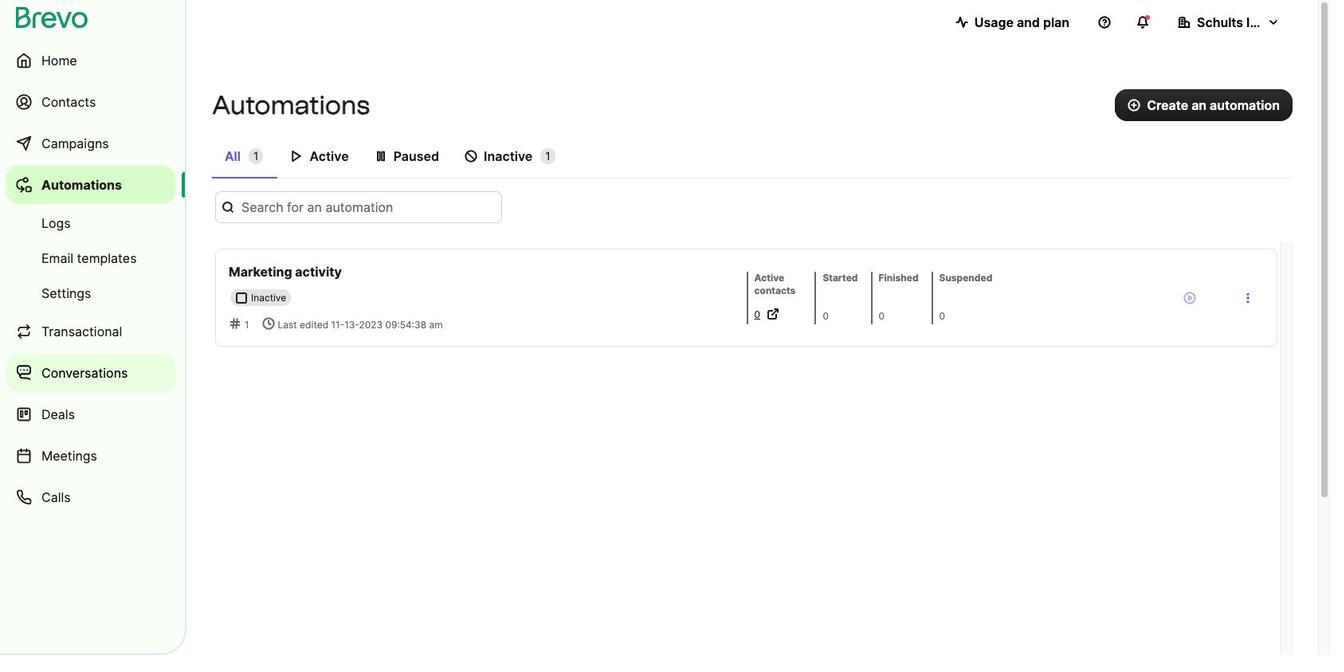 Task type: describe. For each thing, give the bounding box(es) containing it.
edited
[[300, 319, 329, 331]]

marketing
[[229, 264, 292, 280]]

dxrbf image for inactive
[[465, 150, 478, 163]]

workflow-list-search-input search field
[[215, 191, 502, 223]]

settings link
[[6, 277, 175, 309]]

settings
[[41, 285, 91, 301]]

and
[[1017, 14, 1040, 30]]

activity
[[295, 264, 342, 280]]

campaigns link
[[6, 124, 175, 163]]

inc
[[1247, 14, 1265, 30]]

tab list containing all
[[212, 140, 1293, 179]]

email
[[41, 250, 73, 266]]

email templates link
[[6, 242, 175, 274]]

transactional
[[41, 324, 122, 340]]

meetings link
[[6, 437, 175, 475]]

conversations link
[[6, 354, 175, 392]]

plan
[[1043, 14, 1070, 30]]

dxrbf image for paused
[[374, 150, 387, 163]]

1 inside marketing activity tab panel
[[245, 319, 249, 331]]

home
[[41, 53, 77, 69]]

marketing activity
[[229, 264, 342, 280]]

1 horizontal spatial 1
[[253, 149, 259, 163]]

0 for finished
[[879, 310, 885, 322]]

meetings
[[41, 448, 97, 464]]

paused link
[[362, 140, 452, 177]]

0 inside 0 link
[[754, 308, 760, 320]]

automation
[[1210, 97, 1280, 113]]

paused
[[393, 148, 439, 164]]

automations link
[[6, 166, 175, 204]]

dxrbf image
[[290, 150, 303, 163]]

finished
[[879, 271, 919, 283]]

active contacts
[[754, 271, 796, 296]]

transactional link
[[6, 312, 175, 351]]

09:54:38
[[385, 319, 427, 331]]

0 vertical spatial inactive
[[484, 148, 533, 164]]

active link
[[278, 140, 362, 177]]

active for active contacts
[[754, 271, 784, 283]]

2 horizontal spatial 1
[[545, 149, 551, 163]]

0 for suspended
[[939, 310, 945, 322]]

an
[[1192, 97, 1207, 113]]

create
[[1147, 97, 1189, 113]]

started
[[823, 271, 858, 283]]



Task type: vqa. For each thing, say whether or not it's contained in the screenshot.
You on the left bottom
no



Task type: locate. For each thing, give the bounding box(es) containing it.
calls
[[41, 489, 71, 505]]

usage and plan
[[975, 14, 1070, 30]]

1
[[253, 149, 259, 163], [545, 149, 551, 163], [245, 319, 249, 331]]

active right dxrbf icon
[[310, 148, 349, 164]]

schults
[[1197, 14, 1244, 30]]

last
[[278, 319, 297, 331]]

marketing activity tab panel
[[212, 191, 1293, 655]]

0 horizontal spatial inactive
[[251, 292, 286, 304]]

automations up dxrbf icon
[[212, 90, 370, 120]]

2 dxrbf image from the left
[[465, 150, 478, 163]]

dxrbf image right the paused
[[465, 150, 478, 163]]

active for active
[[310, 148, 349, 164]]

conversations
[[41, 365, 128, 381]]

1 vertical spatial automations
[[41, 177, 122, 193]]

0 horizontal spatial active
[[310, 148, 349, 164]]

0 down started
[[823, 310, 829, 322]]

1 horizontal spatial dxrbf image
[[465, 150, 478, 163]]

contacts link
[[6, 83, 175, 121]]

left  c25ys image
[[235, 291, 248, 304]]

contacts
[[41, 94, 96, 110]]

0 vertical spatial automations
[[212, 90, 370, 120]]

automations
[[212, 90, 370, 120], [41, 177, 122, 193]]

calls link
[[6, 478, 175, 517]]

0 down contacts
[[754, 308, 760, 320]]

home link
[[6, 41, 175, 80]]

active inside active contacts
[[754, 271, 784, 283]]

0 vertical spatial active
[[310, 148, 349, 164]]

deals link
[[6, 395, 175, 434]]

0 for started
[[823, 310, 829, 322]]

0 horizontal spatial automations
[[41, 177, 122, 193]]

logs link
[[6, 207, 175, 239]]

contacts
[[754, 284, 796, 296]]

automations inside "link"
[[41, 177, 122, 193]]

2023
[[359, 319, 383, 331]]

1 dxrbf image from the left
[[374, 150, 387, 163]]

schults inc
[[1197, 14, 1265, 30]]

0
[[754, 308, 760, 320], [823, 310, 829, 322], [879, 310, 885, 322], [939, 310, 945, 322]]

inactive inside marketing activity tab panel
[[251, 292, 286, 304]]

dxrbf image left the paused
[[374, 150, 387, 163]]

campaigns
[[41, 136, 109, 151]]

1 horizontal spatial inactive
[[484, 148, 533, 164]]

create an automation
[[1147, 97, 1280, 113]]

inactive
[[484, 148, 533, 164], [251, 292, 286, 304]]

email templates
[[41, 250, 137, 266]]

templates
[[77, 250, 137, 266]]

usage and plan button
[[943, 6, 1082, 38]]

0 down "suspended"
[[939, 310, 945, 322]]

last edited 11-13-2023 09:54:38 am
[[278, 319, 443, 331]]

0 horizontal spatial 1
[[245, 319, 249, 331]]

dxrbf image
[[374, 150, 387, 163], [465, 150, 478, 163]]

automations up "logs" link on the left of page
[[41, 177, 122, 193]]

1 vertical spatial inactive
[[251, 292, 286, 304]]

1 horizontal spatial active
[[754, 271, 784, 283]]

0 link
[[754, 305, 780, 324]]

13-
[[344, 319, 359, 331]]

0 down finished
[[879, 310, 885, 322]]

dxrbf image inside paused link
[[374, 150, 387, 163]]

create an automation button
[[1115, 89, 1293, 121]]

am
[[429, 319, 443, 331]]

schults inc button
[[1165, 6, 1293, 38]]

0 horizontal spatial dxrbf image
[[374, 150, 387, 163]]

usage
[[975, 14, 1014, 30]]

1 horizontal spatial automations
[[212, 90, 370, 120]]

tab list
[[212, 140, 1293, 179]]

active
[[310, 148, 349, 164], [754, 271, 784, 283]]

active up contacts
[[754, 271, 784, 283]]

suspended
[[939, 271, 993, 283]]

11-
[[331, 319, 344, 331]]

logs
[[41, 215, 71, 231]]

all
[[225, 148, 241, 164]]

deals
[[41, 407, 75, 422]]

1 vertical spatial active
[[754, 271, 784, 283]]



